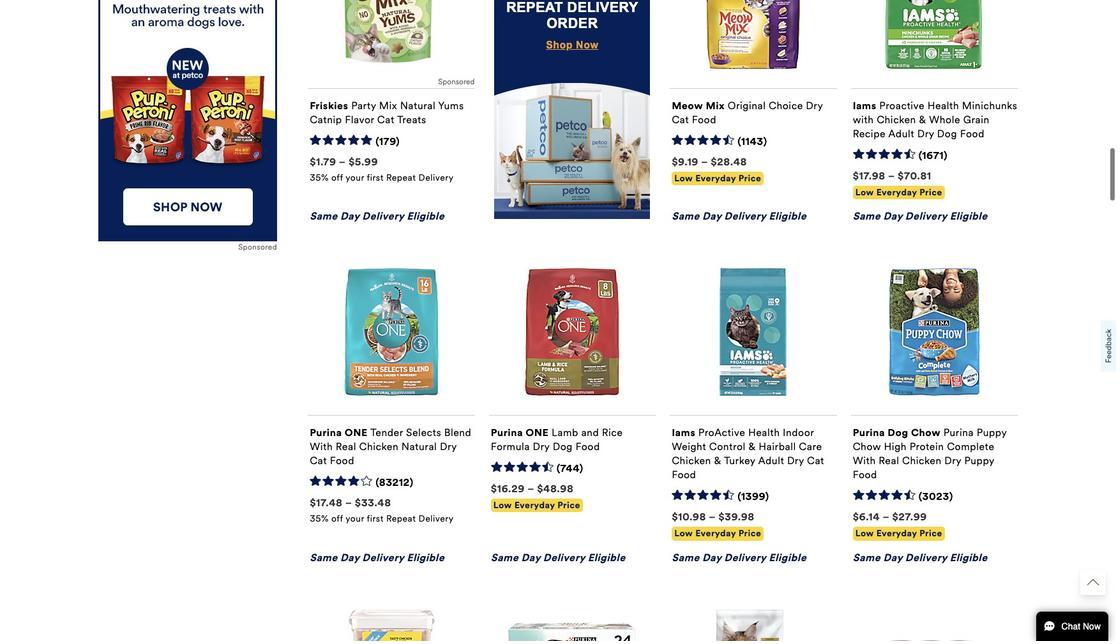 Task type: describe. For each thing, give the bounding box(es) containing it.
– for $16.29
[[528, 483, 534, 495]]

indoor
[[783, 427, 814, 439]]

1671 reviews element
[[919, 149, 948, 163]]

$27.99
[[892, 511, 927, 523]]

protein
[[910, 441, 944, 453]]

– for $1.79
[[339, 156, 346, 168]]

$28.48
[[711, 156, 747, 168]]

from $16.29 up to $48.98 element
[[491, 483, 574, 495]]

$5.99
[[349, 156, 378, 168]]

0 horizontal spatial &
[[714, 455, 722, 467]]

proactive health minichunks with chicken & whole grain recipe adult dry dog food
[[853, 100, 1018, 140]]

same day delivery eligible for $28.48
[[672, 210, 807, 222]]

day for $70.81
[[884, 210, 903, 222]]

price for $39.98
[[739, 528, 762, 539]]

$17.98
[[853, 170, 886, 182]]

real inside 'purina puppy chow high protein complete with real chicken dry puppy food'
[[879, 455, 899, 467]]

first for $33.48
[[367, 514, 384, 524]]

chow for purina puppy chow high protein complete with real chicken dry puppy food
[[853, 441, 881, 453]]

with inside 'purina puppy chow high protein complete with real chicken dry puppy food'
[[853, 455, 876, 467]]

iams for proactive health minichunks with chicken & whole grain recipe adult dry dog food
[[853, 100, 877, 112]]

iams for proactive health indoor weight control & hairball care chicken & turkey adult dry cat food
[[672, 427, 696, 439]]

meow
[[672, 100, 703, 112]]

& for control
[[749, 441, 756, 453]]

eligible for $39.98
[[769, 552, 807, 564]]

$1.79 – $5.99 35% off your first repeat delivery
[[310, 156, 454, 183]]

first for $5.99
[[367, 172, 384, 183]]

everyday for $28.48
[[696, 173, 736, 184]]

purina one for with
[[310, 427, 368, 439]]

food inside 'purina puppy chow high protein complete with real chicken dry puppy food'
[[853, 469, 877, 481]]

choice
[[769, 100, 803, 112]]

everyday for $39.98
[[696, 528, 736, 539]]

from $9.19 up to $28.48 element
[[672, 156, 747, 168]]

chicken inside tender selects blend with real chicken natural dry cat food
[[359, 441, 399, 453]]

– for $10.98
[[709, 511, 716, 523]]

purina for formula
[[491, 427, 523, 439]]

dry inside proactive health minichunks with chicken & whole grain recipe adult dry dog food
[[918, 128, 934, 140]]

off for $17.48
[[331, 514, 343, 524]]

eligible for $48.98
[[588, 552, 626, 564]]

one for real
[[345, 427, 368, 439]]

tender selects blend with real chicken natural dry cat food
[[310, 427, 472, 467]]

meow mix
[[672, 100, 725, 112]]

party
[[351, 100, 376, 112]]

day for $33.48
[[340, 552, 360, 564]]

original
[[728, 100, 766, 112]]

dog inside proactive health minichunks with chicken & whole grain recipe adult dry dog food
[[937, 128, 957, 140]]

$9.19 – $28.48 low everyday price
[[672, 156, 762, 184]]

with
[[853, 114, 874, 126]]

$10.98
[[672, 511, 706, 523]]

dry inside proactive health indoor weight control & hairball care chicken & turkey adult dry cat food
[[787, 455, 804, 467]]

eligible for $70.81
[[950, 210, 988, 222]]

same for $9.19
[[672, 210, 700, 222]]

food inside proactive health indoor weight control & hairball care chicken & turkey adult dry cat food
[[672, 469, 696, 481]]

real inside tender selects blend with real chicken natural dry cat food
[[336, 441, 356, 453]]

day for $5.99
[[340, 210, 360, 222]]

same for $17.48
[[310, 552, 338, 564]]

$39.98
[[719, 511, 755, 523]]

your for $5.99
[[346, 172, 364, 183]]

eligible for $28.48
[[769, 210, 807, 222]]

food inside proactive health minichunks with chicken & whole grain recipe adult dry dog food
[[960, 128, 985, 140]]

eligible for $33.48
[[407, 552, 445, 564]]

1 horizontal spatial sponsored
[[438, 77, 475, 86]]

scroll to top image
[[1088, 577, 1099, 588]]

& for chicken
[[919, 114, 927, 126]]

from $17.98 up to $70.81 element
[[853, 170, 932, 182]]

mix for party
[[379, 100, 397, 112]]

day for $39.98
[[702, 552, 722, 564]]

$33.48
[[355, 497, 391, 509]]

off for $1.79
[[331, 172, 343, 183]]

lamb
[[552, 427, 578, 439]]

low for $9.19
[[675, 173, 693, 184]]

(744)
[[557, 463, 583, 475]]

$6.14 – $27.99 low everyday price
[[853, 511, 943, 539]]

same day delivery eligible for $27.99
[[853, 552, 988, 564]]

same day delivery eligible for $39.98
[[672, 552, 807, 564]]

lamb and rice formula dry dog food
[[491, 427, 623, 453]]

price for $48.98
[[558, 500, 580, 511]]

one for dry
[[526, 427, 549, 439]]

dry inside 'original choice dry cat food'
[[806, 100, 823, 112]]

food inside 'original choice dry cat food'
[[692, 114, 717, 126]]

$1.79
[[310, 156, 336, 168]]

styled arrow button link
[[1081, 570, 1106, 595]]

low for $6.14
[[856, 528, 874, 539]]

dry inside tender selects blend with real chicken natural dry cat food
[[440, 441, 457, 453]]

cat inside party mix natural yums catnip flavor cat treats
[[377, 114, 395, 126]]

purina for high
[[853, 427, 885, 439]]

sponsored inside sponsored link
[[238, 243, 277, 252]]

rice
[[602, 427, 623, 439]]

recipe
[[853, 128, 886, 140]]

food inside lamb and rice formula dry dog food
[[576, 441, 600, 453]]

hairball
[[759, 441, 796, 453]]

(83212)
[[376, 477, 414, 489]]

health for hairball
[[748, 427, 780, 439]]

party mix natural yums catnip flavor cat treats
[[310, 100, 464, 126]]

same for $10.98
[[672, 552, 700, 564]]

minichunks
[[962, 100, 1018, 112]]

chicken inside proactive health minichunks with chicken & whole grain recipe adult dry dog food
[[877, 114, 916, 126]]

proactive health indoor weight control & hairball care chicken & turkey adult dry cat food
[[672, 427, 824, 481]]

low for $16.29
[[493, 500, 512, 511]]

dog inside lamb and rice formula dry dog food
[[553, 441, 573, 453]]

delivery for original choice dry cat food
[[724, 210, 766, 222]]

1143 reviews element
[[738, 135, 767, 149]]

– for $17.48
[[345, 497, 352, 509]]

treats
[[397, 114, 426, 126]]

cat inside tender selects blend with real chicken natural dry cat food
[[310, 455, 327, 467]]

same for $16.29
[[491, 552, 519, 564]]

$17.48
[[310, 497, 343, 509]]

– for $17.98
[[888, 170, 895, 182]]

low for $17.98
[[856, 187, 874, 198]]



Task type: locate. For each thing, give the bounding box(es) containing it.
4 purina from the left
[[944, 427, 974, 439]]

with
[[310, 441, 333, 453], [853, 455, 876, 467]]

low inside $9.19 – $28.48 low everyday price
[[675, 173, 693, 184]]

1 horizontal spatial iams
[[853, 100, 877, 112]]

1 vertical spatial dog
[[888, 427, 909, 439]]

chow for purina dog chow
[[911, 427, 941, 439]]

cat inside proactive health indoor weight control & hairball care chicken & turkey adult dry cat food
[[807, 455, 824, 467]]

2 repeat from the top
[[386, 514, 416, 524]]

2 first from the top
[[367, 514, 384, 524]]

sponsored
[[438, 77, 475, 86], [238, 243, 277, 252]]

tender
[[370, 427, 403, 439]]

chow inside 'purina puppy chow high protein complete with real chicken dry puppy food'
[[853, 441, 881, 453]]

0 vertical spatial health
[[928, 100, 959, 112]]

off down from $1.79 up to $5.99 element
[[331, 172, 343, 183]]

$16.29 – $48.98 low everyday price
[[491, 483, 580, 511]]

adult down hairball
[[758, 455, 784, 467]]

proactive
[[699, 427, 746, 439]]

first down $33.48
[[367, 514, 384, 524]]

day down $17.98 – $70.81 low everyday price
[[884, 210, 903, 222]]

3 purina from the left
[[853, 427, 885, 439]]

1 horizontal spatial adult
[[888, 128, 915, 140]]

dry
[[806, 100, 823, 112], [918, 128, 934, 140], [440, 441, 457, 453], [533, 441, 550, 453], [787, 455, 804, 467], [945, 455, 962, 467]]

your down from $17.48 up to $33.48 element at left
[[346, 514, 364, 524]]

complete
[[947, 441, 995, 453]]

$70.81
[[898, 170, 932, 182]]

0 vertical spatial dog
[[937, 128, 957, 140]]

mix
[[379, 100, 397, 112], [706, 100, 725, 112]]

first inside $1.79 – $5.99 35% off your first repeat delivery
[[367, 172, 384, 183]]

delivery for proactive health minichunks with chicken & whole grain recipe adult dry dog food
[[905, 210, 947, 222]]

3023 reviews element
[[919, 491, 953, 504]]

1 vertical spatial iams
[[672, 427, 696, 439]]

0 horizontal spatial iams
[[672, 427, 696, 439]]

low inside $16.29 – $48.98 low everyday price
[[493, 500, 512, 511]]

2 vertical spatial dog
[[553, 441, 573, 453]]

day for $27.99
[[884, 552, 903, 564]]

cat inside 'original choice dry cat food'
[[672, 114, 689, 126]]

high
[[884, 441, 907, 453]]

1 vertical spatial repeat
[[386, 514, 416, 524]]

delivery for party mix natural yums catnip flavor cat treats
[[362, 210, 404, 222]]

turkey
[[724, 455, 756, 467]]

day down $6.14 – $27.99 low everyday price
[[884, 552, 903, 564]]

dry down complete
[[945, 455, 962, 467]]

dry right choice
[[806, 100, 823, 112]]

dog up high
[[888, 427, 909, 439]]

0 vertical spatial first
[[367, 172, 384, 183]]

everyday inside $9.19 – $28.48 low everyday price
[[696, 173, 736, 184]]

– inside $1.79 – $5.99 35% off your first repeat delivery
[[339, 156, 346, 168]]

same day delivery eligible for $33.48
[[310, 552, 445, 564]]

price for $70.81
[[920, 187, 943, 198]]

35% for $17.48
[[310, 514, 329, 524]]

everyday for $27.99
[[877, 528, 917, 539]]

(1671)
[[919, 149, 948, 162]]

price down $27.99
[[920, 528, 943, 539]]

price for $28.48
[[739, 173, 762, 184]]

day down $16.29 – $48.98 low everyday price
[[521, 552, 541, 564]]

chicken down protein
[[902, 455, 942, 467]]

purina dog chow
[[853, 427, 941, 439]]

2 vertical spatial &
[[714, 455, 722, 467]]

off down $17.48
[[331, 514, 343, 524]]

– inside $6.14 – $27.99 low everyday price
[[883, 511, 890, 523]]

– for $9.19
[[701, 156, 708, 168]]

cat down meow
[[672, 114, 689, 126]]

0 vertical spatial with
[[310, 441, 333, 453]]

repeat for $5.99
[[386, 172, 416, 183]]

friskies
[[310, 100, 348, 112]]

chicken
[[877, 114, 916, 126], [359, 441, 399, 453], [672, 455, 711, 467], [902, 455, 942, 467]]

food
[[692, 114, 717, 126], [960, 128, 985, 140], [576, 441, 600, 453], [330, 455, 354, 467], [672, 469, 696, 481], [853, 469, 877, 481]]

food inside tender selects blend with real chicken natural dry cat food
[[330, 455, 354, 467]]

adult inside proactive health indoor weight control & hairball care chicken & turkey adult dry cat food
[[758, 455, 784, 467]]

day down $10.98 – $39.98 low everyday price
[[702, 552, 722, 564]]

natural
[[400, 100, 436, 112], [402, 441, 437, 453]]

0 horizontal spatial mix
[[379, 100, 397, 112]]

0 vertical spatial real
[[336, 441, 356, 453]]

day for $28.48
[[702, 210, 722, 222]]

everyday inside $6.14 – $27.99 low everyday price
[[877, 528, 917, 539]]

chicken down tender
[[359, 441, 399, 453]]

35% down "$1.79"
[[310, 172, 329, 183]]

dog down lamb on the bottom of page
[[553, 441, 573, 453]]

2 horizontal spatial dog
[[937, 128, 957, 140]]

dry inside lamb and rice formula dry dog food
[[533, 441, 550, 453]]

purina inside 'purina puppy chow high protein complete with real chicken dry puppy food'
[[944, 427, 974, 439]]

health for whole
[[928, 100, 959, 112]]

everyday inside $16.29 – $48.98 low everyday price
[[515, 500, 555, 511]]

care
[[799, 441, 822, 453]]

low inside $17.98 – $70.81 low everyday price
[[856, 187, 874, 198]]

2 35% from the top
[[310, 514, 329, 524]]

cat up $17.48
[[310, 455, 327, 467]]

– inside $17.98 – $70.81 low everyday price
[[888, 170, 895, 182]]

health inside proactive health indoor weight control & hairball care chicken & turkey adult dry cat food
[[748, 427, 780, 439]]

real up from $17.48 up to $33.48 element at left
[[336, 441, 356, 453]]

– right $10.98
[[709, 511, 716, 523]]

1 horizontal spatial mix
[[706, 100, 725, 112]]

repeat down 179 reviews element
[[386, 172, 416, 183]]

from $6.14 up to $27.99 element
[[853, 511, 927, 523]]

same day delivery eligible for $48.98
[[491, 552, 626, 564]]

dog down "whole"
[[937, 128, 957, 140]]

– right $17.48
[[345, 497, 352, 509]]

your inside $1.79 – $5.99 35% off your first repeat delivery
[[346, 172, 364, 183]]

price for $27.99
[[920, 528, 943, 539]]

1 purina from the left
[[310, 427, 342, 439]]

off
[[331, 172, 343, 183], [331, 514, 343, 524]]

– right $16.29
[[528, 483, 534, 495]]

delivery for tender selects blend with real chicken natural dry cat food
[[362, 552, 404, 564]]

1 vertical spatial &
[[749, 441, 756, 453]]

1 repeat from the top
[[386, 172, 416, 183]]

1 horizontal spatial real
[[879, 455, 899, 467]]

low inside $6.14 – $27.99 low everyday price
[[856, 528, 874, 539]]

chicken down the weight
[[672, 455, 711, 467]]

83212 reviews element
[[376, 477, 414, 490]]

1399 reviews element
[[738, 491, 769, 504]]

with inside tender selects blend with real chicken natural dry cat food
[[310, 441, 333, 453]]

1 off from the top
[[331, 172, 343, 183]]

1 vertical spatial off
[[331, 514, 343, 524]]

iams up the with
[[853, 100, 877, 112]]

purina up complete
[[944, 427, 974, 439]]

with down purina dog chow
[[853, 455, 876, 467]]

catnip
[[310, 114, 342, 126]]

day down $9.19 – $28.48 low everyday price
[[702, 210, 722, 222]]

everyday inside $10.98 – $39.98 low everyday price
[[696, 528, 736, 539]]

0 horizontal spatial with
[[310, 441, 333, 453]]

1 horizontal spatial one
[[526, 427, 549, 439]]

whole
[[929, 114, 961, 126]]

your inside $17.48 – $33.48 35% off your first repeat delivery
[[346, 514, 364, 524]]

sponsored link
[[98, 0, 277, 253]]

purina
[[310, 427, 342, 439], [491, 427, 523, 439], [853, 427, 885, 439], [944, 427, 974, 439]]

– inside $10.98 – $39.98 low everyday price
[[709, 511, 716, 523]]

low down '$6.14'
[[856, 528, 874, 539]]

0 vertical spatial 35%
[[310, 172, 329, 183]]

repeat down $33.48
[[386, 514, 416, 524]]

eligible
[[407, 210, 445, 222], [769, 210, 807, 222], [950, 210, 988, 222], [407, 552, 445, 564], [588, 552, 626, 564], [769, 552, 807, 564], [950, 552, 988, 564]]

2 one from the left
[[526, 427, 549, 439]]

cat
[[377, 114, 395, 126], [672, 114, 689, 126], [310, 455, 327, 467], [807, 455, 824, 467]]

(1399)
[[738, 491, 769, 503]]

1 horizontal spatial dog
[[888, 427, 909, 439]]

food down the weight
[[672, 469, 696, 481]]

same day delivery eligible
[[310, 210, 445, 222], [672, 210, 807, 222], [853, 210, 988, 222], [310, 552, 445, 564], [491, 552, 626, 564], [672, 552, 807, 564], [853, 552, 988, 564]]

health inside proactive health minichunks with chicken & whole grain recipe adult dry dog food
[[928, 100, 959, 112]]

delivery for proactive health indoor weight control & hairball care chicken & turkey adult dry cat food
[[724, 552, 766, 564]]

1 one from the left
[[345, 427, 368, 439]]

original choice dry cat food
[[672, 100, 823, 126]]

delivery for lamb and rice formula dry dog food
[[543, 552, 585, 564]]

purina one left tender
[[310, 427, 368, 439]]

iams up the weight
[[672, 427, 696, 439]]

$10.98 – $39.98 low everyday price
[[672, 511, 762, 539]]

1 vertical spatial your
[[346, 514, 364, 524]]

1 vertical spatial natural
[[402, 441, 437, 453]]

first inside $17.48 – $33.48 35% off your first repeat delivery
[[367, 514, 384, 524]]

same for $17.98
[[853, 210, 881, 222]]

35% inside $17.48 – $33.48 35% off your first repeat delivery
[[310, 514, 329, 524]]

low for $10.98
[[675, 528, 693, 539]]

$6.14
[[853, 511, 880, 523]]

everyday down from $17.98 up to $70.81 element
[[877, 187, 917, 198]]

off inside $17.48 – $33.48 35% off your first repeat delivery
[[331, 514, 343, 524]]

one left tender
[[345, 427, 368, 439]]

real down high
[[879, 455, 899, 467]]

179 reviews element
[[376, 135, 400, 149]]

0 horizontal spatial adult
[[758, 455, 784, 467]]

35%
[[310, 172, 329, 183], [310, 514, 329, 524]]

health up hairball
[[748, 427, 780, 439]]

from $1.79 up to $5.99 element
[[310, 156, 378, 168]]

food down and
[[576, 441, 600, 453]]

blend
[[444, 427, 472, 439]]

and
[[581, 427, 599, 439]]

flavor
[[345, 114, 374, 126]]

delivery inside $17.48 – $33.48 35% off your first repeat delivery
[[419, 514, 454, 524]]

cat down care
[[807, 455, 824, 467]]

0 vertical spatial iams
[[853, 100, 877, 112]]

food up from $17.48 up to $33.48 element at left
[[330, 455, 354, 467]]

grain
[[963, 114, 990, 126]]

low down $16.29
[[493, 500, 512, 511]]

chow
[[911, 427, 941, 439], [853, 441, 881, 453]]

$17.48 – $33.48 35% off your first repeat delivery
[[310, 497, 454, 524]]

price inside $17.98 – $70.81 low everyday price
[[920, 187, 943, 198]]

repeat
[[386, 172, 416, 183], [386, 514, 416, 524]]

your
[[346, 172, 364, 183], [346, 514, 364, 524]]

chicken inside 'purina puppy chow high protein complete with real chicken dry puppy food'
[[902, 455, 942, 467]]

1 horizontal spatial &
[[749, 441, 756, 453]]

low down $17.98
[[856, 187, 874, 198]]

mix right the party
[[379, 100, 397, 112]]

low inside $10.98 – $39.98 low everyday price
[[675, 528, 693, 539]]

eligible for $5.99
[[407, 210, 445, 222]]

delivery for purina puppy chow high protein complete with real chicken dry puppy food
[[905, 552, 947, 564]]

from $10.98 up to $39.98 element
[[672, 511, 755, 523]]

everyday down from $16.29 up to $48.98 element
[[515, 500, 555, 511]]

1 vertical spatial puppy
[[965, 455, 995, 467]]

purina one up the formula
[[491, 427, 549, 439]]

first
[[367, 172, 384, 183], [367, 514, 384, 524]]

same day delivery eligible for $5.99
[[310, 210, 445, 222]]

0 vertical spatial &
[[919, 114, 927, 126]]

2 your from the top
[[346, 514, 364, 524]]

everyday down from $10.98 up to $39.98 "element"
[[696, 528, 736, 539]]

everyday down from $9.19 up to $28.48 element
[[696, 173, 736, 184]]

0 horizontal spatial chow
[[853, 441, 881, 453]]

$48.98
[[537, 483, 574, 495]]

0 horizontal spatial real
[[336, 441, 356, 453]]

from $17.48 up to $33.48 element
[[310, 497, 391, 509]]

2 mix from the left
[[706, 100, 725, 112]]

puppy up complete
[[977, 427, 1007, 439]]

repeat inside $1.79 – $5.99 35% off your first repeat delivery
[[386, 172, 416, 183]]

1 vertical spatial with
[[853, 455, 876, 467]]

0 vertical spatial adult
[[888, 128, 915, 140]]

puppy down complete
[[965, 455, 995, 467]]

0 vertical spatial natural
[[400, 100, 436, 112]]

– right '$6.14'
[[883, 511, 890, 523]]

price inside $9.19 – $28.48 low everyday price
[[739, 173, 762, 184]]

health
[[928, 100, 959, 112], [748, 427, 780, 439]]

purina up high
[[853, 427, 885, 439]]

1 vertical spatial first
[[367, 514, 384, 524]]

dry right the formula
[[533, 441, 550, 453]]

delivery inside $1.79 – $5.99 35% off your first repeat delivery
[[419, 172, 454, 183]]

0 vertical spatial your
[[346, 172, 364, 183]]

food down meow mix
[[692, 114, 717, 126]]

0 vertical spatial sponsored
[[438, 77, 475, 86]]

chicken inside proactive health indoor weight control & hairball care chicken & turkey adult dry cat food
[[672, 455, 711, 467]]

one left lamb on the bottom of page
[[526, 427, 549, 439]]

day for $48.98
[[521, 552, 541, 564]]

same
[[310, 210, 338, 222], [672, 210, 700, 222], [853, 210, 881, 222], [310, 552, 338, 564], [491, 552, 519, 564], [672, 552, 700, 564], [853, 552, 881, 564]]

& left "whole"
[[919, 114, 927, 126]]

(179)
[[376, 135, 400, 148]]

purina one
[[310, 427, 368, 439], [491, 427, 549, 439]]

dry down the blend
[[440, 441, 457, 453]]

0 horizontal spatial one
[[345, 427, 368, 439]]

day
[[340, 210, 360, 222], [702, 210, 722, 222], [884, 210, 903, 222], [340, 552, 360, 564], [521, 552, 541, 564], [702, 552, 722, 564], [884, 552, 903, 564]]

$16.29
[[491, 483, 525, 495]]

day down from $17.48 up to $33.48 element at left
[[340, 552, 360, 564]]

low down $10.98
[[675, 528, 693, 539]]

chow up protein
[[911, 427, 941, 439]]

&
[[919, 114, 927, 126], [749, 441, 756, 453], [714, 455, 722, 467]]

& up the turkey
[[749, 441, 756, 453]]

1 vertical spatial chow
[[853, 441, 881, 453]]

repeat for $33.48
[[386, 514, 416, 524]]

1 vertical spatial adult
[[758, 455, 784, 467]]

eligible for $27.99
[[950, 552, 988, 564]]

everyday inside $17.98 – $70.81 low everyday price
[[877, 187, 917, 198]]

& down control at the right of page
[[714, 455, 722, 467]]

(3023)
[[919, 491, 953, 503]]

adult down proactive
[[888, 128, 915, 140]]

chicken down proactive
[[877, 114, 916, 126]]

price down $70.81
[[920, 187, 943, 198]]

price inside $10.98 – $39.98 low everyday price
[[739, 528, 762, 539]]

low
[[675, 173, 693, 184], [856, 187, 874, 198], [493, 500, 512, 511], [675, 528, 693, 539], [856, 528, 874, 539]]

dry down care
[[787, 455, 804, 467]]

0 vertical spatial puppy
[[977, 427, 1007, 439]]

1 horizontal spatial purina one
[[491, 427, 549, 439]]

1 first from the top
[[367, 172, 384, 183]]

$9.19
[[672, 156, 699, 168]]

2 purina one from the left
[[491, 427, 549, 439]]

natural down selects
[[402, 441, 437, 453]]

0 vertical spatial repeat
[[386, 172, 416, 183]]

1 your from the top
[[346, 172, 364, 183]]

everyday for $70.81
[[877, 187, 917, 198]]

– inside $9.19 – $28.48 low everyday price
[[701, 156, 708, 168]]

2 purina from the left
[[491, 427, 523, 439]]

mix inside party mix natural yums catnip flavor cat treats
[[379, 100, 397, 112]]

natural inside party mix natural yums catnip flavor cat treats
[[400, 100, 436, 112]]

1 vertical spatial real
[[879, 455, 899, 467]]

real
[[336, 441, 356, 453], [879, 455, 899, 467]]

2 horizontal spatial &
[[919, 114, 927, 126]]

formula
[[491, 441, 530, 453]]

dry up the (1671)
[[918, 128, 934, 140]]

0 vertical spatial off
[[331, 172, 343, 183]]

low down the $9.19
[[675, 173, 693, 184]]

$17.98 – $70.81 low everyday price
[[853, 170, 943, 198]]

1 horizontal spatial with
[[853, 455, 876, 467]]

your for $33.48
[[346, 514, 364, 524]]

744 reviews element
[[557, 463, 583, 476]]

same for $6.14
[[853, 552, 881, 564]]

adult inside proactive health minichunks with chicken & whole grain recipe adult dry dog food
[[888, 128, 915, 140]]

1 horizontal spatial health
[[928, 100, 959, 112]]

natural up treats
[[400, 100, 436, 112]]

1 horizontal spatial chow
[[911, 427, 941, 439]]

day down from $1.79 up to $5.99 element
[[340, 210, 360, 222]]

35% for $1.79
[[310, 172, 329, 183]]

same day delivery eligible for $70.81
[[853, 210, 988, 222]]

– right "$1.79"
[[339, 156, 346, 168]]

dry inside 'purina puppy chow high protein complete with real chicken dry puppy food'
[[945, 455, 962, 467]]

price inside $6.14 – $27.99 low everyday price
[[920, 528, 943, 539]]

selects
[[406, 427, 441, 439]]

food down "grain"
[[960, 128, 985, 140]]

first down $5.99
[[367, 172, 384, 183]]

repeat inside $17.48 – $33.48 35% off your first repeat delivery
[[386, 514, 416, 524]]

control
[[709, 441, 746, 453]]

1 mix from the left
[[379, 100, 397, 112]]

everyday
[[696, 173, 736, 184], [877, 187, 917, 198], [515, 500, 555, 511], [696, 528, 736, 539], [877, 528, 917, 539]]

proactive
[[880, 100, 925, 112]]

price down $39.98 on the bottom of page
[[739, 528, 762, 539]]

iams
[[853, 100, 877, 112], [672, 427, 696, 439]]

1 vertical spatial sponsored
[[238, 243, 277, 252]]

– right the $9.19
[[701, 156, 708, 168]]

35% inside $1.79 – $5.99 35% off your first repeat delivery
[[310, 172, 329, 183]]

health up "whole"
[[928, 100, 959, 112]]

1 vertical spatial 35%
[[310, 514, 329, 524]]

2 off from the top
[[331, 514, 343, 524]]

off inside $1.79 – $5.99 35% off your first repeat delivery
[[331, 172, 343, 183]]

purina puppy chow high protein complete with real chicken dry puppy food
[[853, 427, 1007, 481]]

price down $48.98
[[558, 500, 580, 511]]

(1143)
[[738, 135, 767, 148]]

purina for with
[[310, 427, 342, 439]]

natural inside tender selects blend with real chicken natural dry cat food
[[402, 441, 437, 453]]

dog
[[937, 128, 957, 140], [888, 427, 909, 439], [553, 441, 573, 453]]

yums
[[438, 100, 464, 112]]

& inside proactive health minichunks with chicken & whole grain recipe adult dry dog food
[[919, 114, 927, 126]]

chow left high
[[853, 441, 881, 453]]

price
[[739, 173, 762, 184], [920, 187, 943, 198], [558, 500, 580, 511], [739, 528, 762, 539], [920, 528, 943, 539]]

same for $1.79
[[310, 210, 338, 222]]

with up $17.48
[[310, 441, 333, 453]]

purina one for formula
[[491, 427, 549, 439]]

mix right meow
[[706, 100, 725, 112]]

1 vertical spatial health
[[748, 427, 780, 439]]

food up '$6.14'
[[853, 469, 877, 481]]

35% down $17.48
[[310, 514, 329, 524]]

cat up (179) on the left of the page
[[377, 114, 395, 126]]

0 horizontal spatial purina one
[[310, 427, 368, 439]]

puppy
[[977, 427, 1007, 439], [965, 455, 995, 467]]

mix for meow
[[706, 100, 725, 112]]

– right $17.98
[[888, 170, 895, 182]]

everyday for $48.98
[[515, 500, 555, 511]]

price down $28.48
[[739, 173, 762, 184]]

adult
[[888, 128, 915, 140], [758, 455, 784, 467]]

0 horizontal spatial sponsored
[[238, 243, 277, 252]]

0 horizontal spatial health
[[748, 427, 780, 439]]

everyday down from $6.14 up to $27.99 element
[[877, 528, 917, 539]]

price inside $16.29 – $48.98 low everyday price
[[558, 500, 580, 511]]

1 purina one from the left
[[310, 427, 368, 439]]

purina up the formula
[[491, 427, 523, 439]]

0 vertical spatial chow
[[911, 427, 941, 439]]

– inside $17.48 – $33.48 35% off your first repeat delivery
[[345, 497, 352, 509]]

– for $6.14
[[883, 511, 890, 523]]

1 35% from the top
[[310, 172, 329, 183]]

purina left tender
[[310, 427, 342, 439]]

weight
[[672, 441, 706, 453]]

–
[[339, 156, 346, 168], [701, 156, 708, 168], [888, 170, 895, 182], [528, 483, 534, 495], [345, 497, 352, 509], [709, 511, 716, 523], [883, 511, 890, 523]]

one
[[345, 427, 368, 439], [526, 427, 549, 439]]

0 horizontal spatial dog
[[553, 441, 573, 453]]

– inside $16.29 – $48.98 low everyday price
[[528, 483, 534, 495]]

your down $5.99
[[346, 172, 364, 183]]



Task type: vqa. For each thing, say whether or not it's contained in the screenshot.
Purina in Purina Puppy Chow High Protein Complete With Real Chicken Dry Puppy Food
yes



